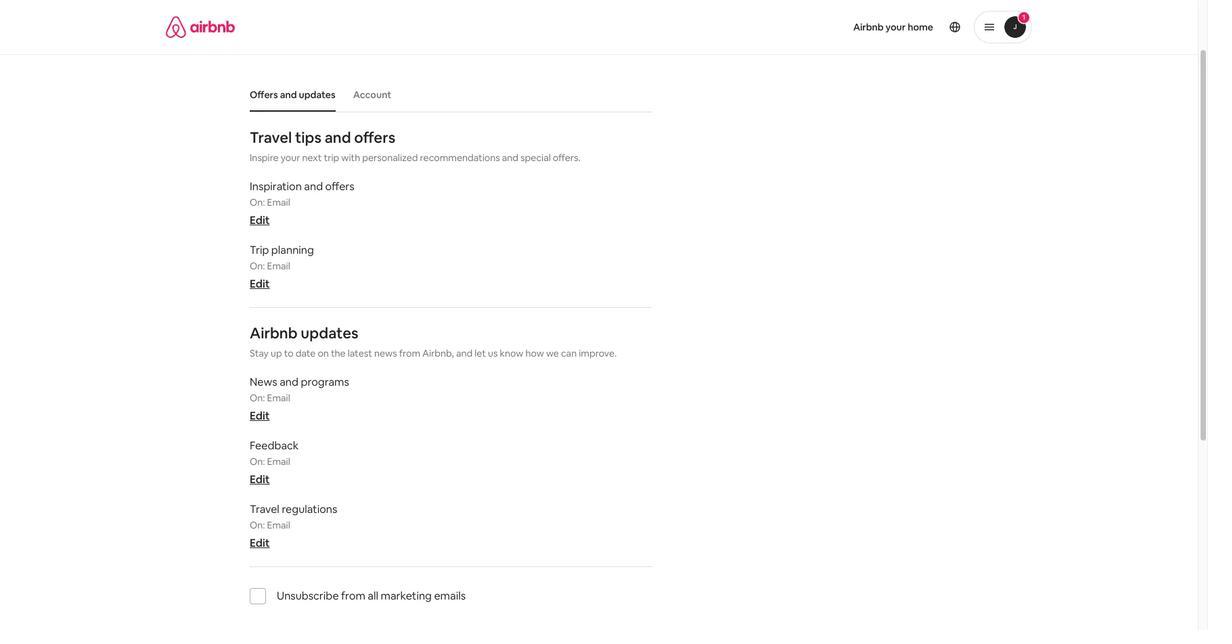 Task type: locate. For each thing, give the bounding box(es) containing it.
email inside inspiration and offers on: email edit
[[267, 196, 290, 209]]

1 vertical spatial your
[[281, 152, 300, 164]]

1 edit button from the top
[[250, 213, 270, 228]]

from
[[399, 347, 421, 360], [341, 589, 366, 603]]

1 on: from the top
[[250, 196, 265, 209]]

1 horizontal spatial from
[[399, 347, 421, 360]]

offers inside travel tips and offers inspire your next trip with personalized recommendations and special offers.
[[354, 128, 396, 147]]

email down "news"
[[267, 392, 290, 404]]

1 vertical spatial travel
[[250, 503, 280, 517]]

email down feedback
[[267, 456, 290, 468]]

all
[[368, 589, 379, 603]]

airbnb
[[854, 21, 884, 33], [250, 324, 298, 343]]

airbnb inside airbnb updates stay up to date on the latest news from airbnb, and let us know how we can improve.
[[250, 324, 298, 343]]

edit inside 'trip planning on: email edit'
[[250, 277, 270, 291]]

1 button
[[975, 11, 1033, 43]]

on: inside inspiration and offers on: email edit
[[250, 196, 265, 209]]

1 travel from the top
[[250, 128, 292, 147]]

latest
[[348, 347, 372, 360]]

email down planning
[[267, 260, 290, 272]]

planning
[[271, 243, 314, 257]]

airbnb inside airbnb your home link
[[854, 21, 884, 33]]

and left 'let'
[[456, 347, 473, 360]]

airbnb for your
[[854, 21, 884, 33]]

3 on: from the top
[[250, 392, 265, 404]]

0 horizontal spatial your
[[281, 152, 300, 164]]

email inside 'trip planning on: email edit'
[[267, 260, 290, 272]]

airbnb your home link
[[846, 13, 942, 41]]

email down regulations
[[267, 519, 290, 532]]

updates
[[299, 89, 336, 101], [301, 324, 359, 343]]

0 vertical spatial updates
[[299, 89, 336, 101]]

airbnb left the home
[[854, 21, 884, 33]]

0 vertical spatial offers
[[354, 128, 396, 147]]

on:
[[250, 196, 265, 209], [250, 260, 265, 272], [250, 392, 265, 404], [250, 456, 265, 468], [250, 519, 265, 532]]

can
[[561, 347, 577, 360]]

3 edit button from the top
[[250, 409, 270, 423]]

your left next
[[281, 152, 300, 164]]

updates up tips
[[299, 89, 336, 101]]

emails
[[434, 589, 466, 603]]

on: down the feedback on: email edit
[[250, 519, 265, 532]]

1 email from the top
[[267, 196, 290, 209]]

edit button for feedback
[[250, 473, 270, 487]]

up
[[271, 347, 282, 360]]

on: down inspiration
[[250, 196, 265, 209]]

0 vertical spatial airbnb
[[854, 21, 884, 33]]

4 edit button from the top
[[250, 473, 270, 487]]

to
[[284, 347, 294, 360]]

and inside news and programs on: email edit
[[280, 375, 299, 389]]

tips
[[295, 128, 322, 147]]

5 email from the top
[[267, 519, 290, 532]]

0 vertical spatial your
[[886, 21, 906, 33]]

offers inside inspiration and offers on: email edit
[[325, 179, 355, 194]]

we
[[546, 347, 559, 360]]

marketing
[[381, 589, 432, 603]]

travel inside travel tips and offers inspire your next trip with personalized recommendations and special offers.
[[250, 128, 292, 147]]

email
[[267, 196, 290, 209], [267, 260, 290, 272], [267, 392, 290, 404], [267, 456, 290, 468], [267, 519, 290, 532]]

0 horizontal spatial from
[[341, 589, 366, 603]]

edit inside inspiration and offers on: email edit
[[250, 213, 270, 228]]

5 on: from the top
[[250, 519, 265, 532]]

1 vertical spatial updates
[[301, 324, 359, 343]]

5 edit button from the top
[[250, 536, 270, 551]]

0 vertical spatial from
[[399, 347, 421, 360]]

1 edit from the top
[[250, 213, 270, 228]]

on: down trip
[[250, 260, 265, 272]]

from left the all
[[341, 589, 366, 603]]

news and programs on: email edit
[[250, 375, 349, 423]]

and right "news"
[[280, 375, 299, 389]]

airbnb for updates
[[250, 324, 298, 343]]

1 horizontal spatial airbnb
[[854, 21, 884, 33]]

edit
[[250, 213, 270, 228], [250, 277, 270, 291], [250, 409, 270, 423], [250, 473, 270, 487], [250, 536, 270, 551]]

1
[[1023, 13, 1026, 22]]

5 edit from the top
[[250, 536, 270, 551]]

on: inside 'trip planning on: email edit'
[[250, 260, 265, 272]]

travel for tips
[[250, 128, 292, 147]]

news
[[374, 347, 397, 360]]

0 vertical spatial travel
[[250, 128, 292, 147]]

on: down feedback
[[250, 456, 265, 468]]

travel up inspire
[[250, 128, 292, 147]]

know
[[500, 347, 524, 360]]

on: down "news"
[[250, 392, 265, 404]]

travel
[[250, 128, 292, 147], [250, 503, 280, 517]]

airbnb up up
[[250, 324, 298, 343]]

and down next
[[304, 179, 323, 194]]

1 vertical spatial offers
[[325, 179, 355, 194]]

regulations
[[282, 503, 337, 517]]

updates inside airbnb updates stay up to date on the latest news from airbnb, and let us know how we can improve.
[[301, 324, 359, 343]]

offers
[[354, 128, 396, 147], [325, 179, 355, 194]]

travel inside travel regulations on: email edit
[[250, 503, 280, 517]]

1 horizontal spatial your
[[886, 21, 906, 33]]

edit inside the feedback on: email edit
[[250, 473, 270, 487]]

2 on: from the top
[[250, 260, 265, 272]]

offers and updates button
[[243, 82, 342, 108]]

and up trip
[[325, 128, 351, 147]]

tab list
[[243, 78, 653, 112]]

2 email from the top
[[267, 260, 290, 272]]

how
[[526, 347, 544, 360]]

feedback on: email edit
[[250, 439, 299, 487]]

email inside travel regulations on: email edit
[[267, 519, 290, 532]]

3 email from the top
[[267, 392, 290, 404]]

your left the home
[[886, 21, 906, 33]]

edit button
[[250, 213, 270, 228], [250, 277, 270, 291], [250, 409, 270, 423], [250, 473, 270, 487], [250, 536, 270, 551]]

on: inside travel regulations on: email edit
[[250, 519, 265, 532]]

unsubscribe
[[277, 589, 339, 603]]

3 edit from the top
[[250, 409, 270, 423]]

inspiration and offers on: email edit
[[250, 179, 355, 228]]

and right offers
[[280, 89, 297, 101]]

updates up on
[[301, 324, 359, 343]]

4 email from the top
[[267, 456, 290, 468]]

2 travel from the top
[[250, 503, 280, 517]]

4 on: from the top
[[250, 456, 265, 468]]

2 edit from the top
[[250, 277, 270, 291]]

offers up "personalized"
[[354, 128, 396, 147]]

updates inside button
[[299, 89, 336, 101]]

1 vertical spatial airbnb
[[250, 324, 298, 343]]

4 edit from the top
[[250, 473, 270, 487]]

your
[[886, 21, 906, 33], [281, 152, 300, 164]]

tab list containing offers and updates
[[243, 78, 653, 112]]

your inside airbnb your home link
[[886, 21, 906, 33]]

news
[[250, 375, 277, 389]]

profile element
[[616, 0, 1033, 54]]

0 horizontal spatial airbnb
[[250, 324, 298, 343]]

trip
[[324, 152, 339, 164]]

edit button for trip
[[250, 277, 270, 291]]

account button
[[347, 82, 398, 108]]

travel left regulations
[[250, 503, 280, 517]]

from right news
[[399, 347, 421, 360]]

email down inspiration
[[267, 196, 290, 209]]

and inside button
[[280, 89, 297, 101]]

inspiration
[[250, 179, 302, 194]]

on: inside the feedback on: email edit
[[250, 456, 265, 468]]

2 edit button from the top
[[250, 277, 270, 291]]

and
[[280, 89, 297, 101], [325, 128, 351, 147], [502, 152, 519, 164], [304, 179, 323, 194], [456, 347, 473, 360], [280, 375, 299, 389]]

edit inside news and programs on: email edit
[[250, 409, 270, 423]]

offers down trip
[[325, 179, 355, 194]]

offers and updates
[[250, 89, 336, 101]]



Task type: vqa. For each thing, say whether or not it's contained in the screenshot.
Newsroom link
no



Task type: describe. For each thing, give the bounding box(es) containing it.
airbnb,
[[423, 347, 454, 360]]

travel for regulations
[[250, 503, 280, 517]]

inspire
[[250, 152, 279, 164]]

unsubscribe from all marketing emails
[[277, 589, 466, 603]]

with
[[342, 152, 360, 164]]

recommendations
[[420, 152, 500, 164]]

us
[[488, 347, 498, 360]]

trip
[[250, 243, 269, 257]]

edit inside travel regulations on: email edit
[[250, 536, 270, 551]]

the
[[331, 347, 346, 360]]

edit button for inspiration
[[250, 213, 270, 228]]

from inside airbnb updates stay up to date on the latest news from airbnb, and let us know how we can improve.
[[399, 347, 421, 360]]

feedback
[[250, 439, 299, 453]]

edit button for news
[[250, 409, 270, 423]]

and left the special
[[502, 152, 519, 164]]

next
[[302, 152, 322, 164]]

and inside airbnb updates stay up to date on the latest news from airbnb, and let us know how we can improve.
[[456, 347, 473, 360]]

and inside inspiration and offers on: email edit
[[304, 179, 323, 194]]

stay
[[250, 347, 269, 360]]

your inside travel tips and offers inspire your next trip with personalized recommendations and special offers.
[[281, 152, 300, 164]]

airbnb your home
[[854, 21, 934, 33]]

home
[[908, 21, 934, 33]]

email inside the feedback on: email edit
[[267, 456, 290, 468]]

travel regulations on: email edit
[[250, 503, 337, 551]]

programs
[[301, 375, 349, 389]]

on: inside news and programs on: email edit
[[250, 392, 265, 404]]

account
[[353, 89, 392, 101]]

email inside news and programs on: email edit
[[267, 392, 290, 404]]

trip planning on: email edit
[[250, 243, 314, 291]]

edit button for travel
[[250, 536, 270, 551]]

airbnb updates stay up to date on the latest news from airbnb, and let us know how we can improve.
[[250, 324, 617, 360]]

special
[[521, 152, 551, 164]]

1 vertical spatial from
[[341, 589, 366, 603]]

offers.
[[553, 152, 581, 164]]

offers and updates tab panel
[[250, 128, 653, 621]]

let
[[475, 347, 486, 360]]

notifications element
[[243, 78, 653, 621]]

improve.
[[579, 347, 617, 360]]

travel tips and offers inspire your next trip with personalized recommendations and special offers.
[[250, 128, 581, 164]]

date
[[296, 347, 316, 360]]

on
[[318, 347, 329, 360]]

offers
[[250, 89, 278, 101]]

personalized
[[363, 152, 418, 164]]



